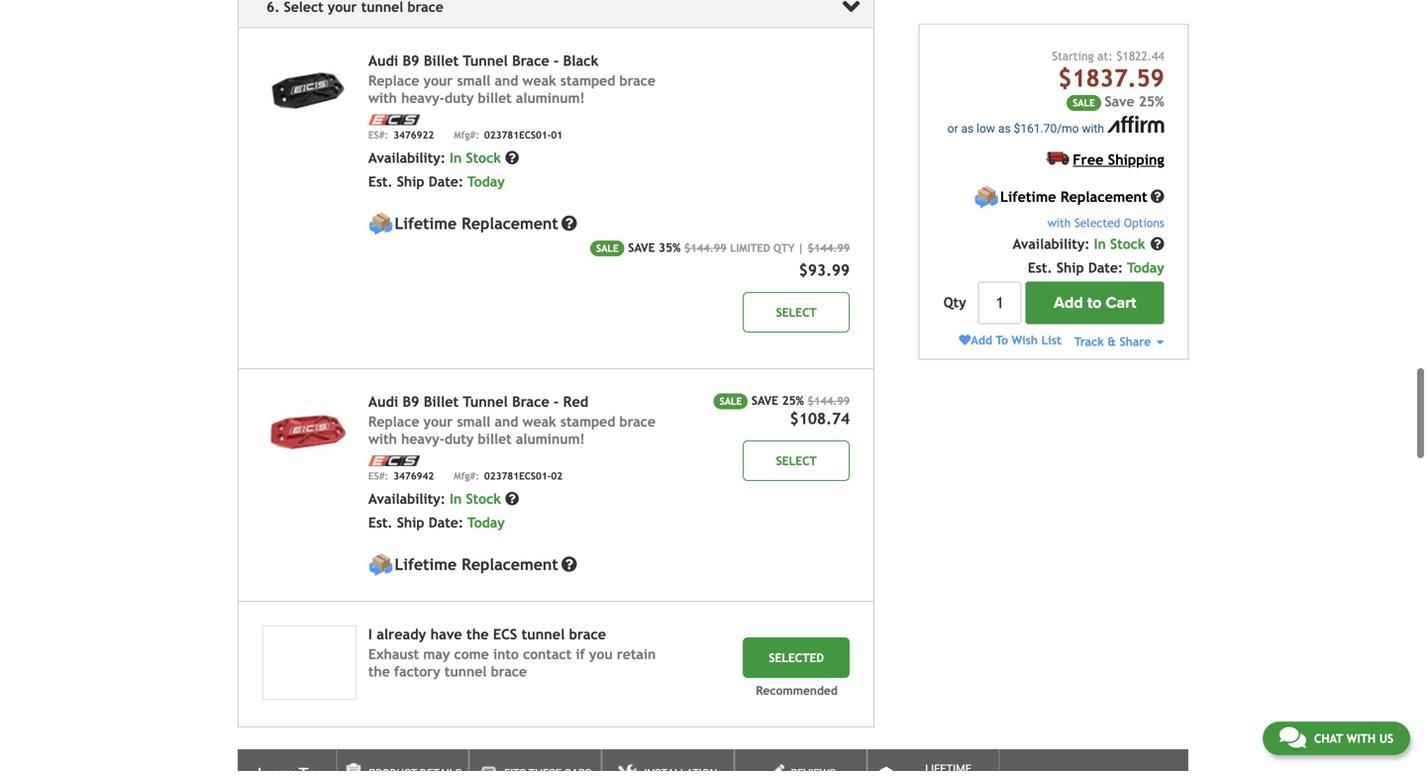 Task type: vqa. For each thing, say whether or not it's contained in the screenshot.
the right tunnel
yes



Task type: describe. For each thing, give the bounding box(es) containing it.
/mo
[[1057, 122, 1079, 135]]

add to cart
[[1054, 293, 1136, 312]]

billet for 93.99
[[478, 90, 512, 106]]

factory
[[394, 664, 440, 680]]

1 vertical spatial date:
[[1088, 260, 1123, 276]]

023781ecs01- for 108.74
[[484, 470, 551, 482]]

today for 108.74
[[467, 515, 505, 531]]

93.99
[[808, 261, 850, 279]]

aluminum! for 93.99
[[516, 90, 585, 106]]

add to wish list
[[971, 333, 1061, 347]]

25%
[[782, 393, 804, 407]]

brace inside the audi b9 billet tunnel brace - red replace your small and weak stamped brace with heavy-duty billet aluminum!
[[619, 414, 655, 430]]

0 horizontal spatial tunnel
[[445, 664, 487, 680]]

est. ship date: today for 108.74
[[368, 515, 505, 531]]

tunnel for 93.99
[[463, 52, 508, 69]]

duty for 108.74
[[445, 431, 474, 447]]

b9 for 108.74
[[403, 393, 419, 410]]

stamped for 93.99
[[560, 73, 615, 89]]

selected
[[1074, 216, 1120, 230]]

us
[[1379, 732, 1393, 746]]

ecs image for 93.99
[[368, 114, 420, 125]]

brace for 93.99
[[512, 52, 549, 69]]

or as low as $ 161.70 /mo with
[[947, 122, 1107, 135]]

&
[[1107, 335, 1116, 348]]

track
[[1074, 335, 1104, 348]]

angle down image
[[842, 0, 860, 20]]

est. ship date: today for 93.99
[[368, 174, 505, 190]]

1 vertical spatial today
[[1127, 260, 1164, 276]]

this product is lifetime replacement eligible image for 93.99
[[368, 211, 393, 236]]

selected options
[[1074, 216, 1164, 230]]

ecs image for 108.74
[[368, 455, 420, 466]]

with inside the audi b9 billet tunnel brace - red replace your small and weak stamped brace with heavy-duty billet aluminum!
[[368, 431, 397, 447]]

35%
[[659, 241, 681, 255]]

options
[[1124, 216, 1164, 230]]

billet for 93.99
[[424, 52, 459, 69]]

or
[[947, 122, 958, 135]]

- for 108.74
[[554, 393, 559, 410]]

save for sale save 35% $144.99
[[628, 241, 655, 255]]

weak for 108.74
[[522, 414, 556, 430]]

may
[[423, 647, 450, 663]]

est. for 93.99
[[368, 174, 393, 190]]

$144.99 for sale save 35% $144.99
[[684, 242, 727, 255]]

brace inside audi b9 billet tunnel brace - black replace your small and weak stamped brace with heavy-duty billet aluminum!
[[619, 73, 655, 89]]

red
[[563, 393, 588, 410]]

you
[[589, 647, 613, 663]]

availability: for 93.99
[[368, 150, 445, 166]]

1 vertical spatial est.
[[1028, 260, 1052, 276]]

billet for 108.74
[[424, 393, 459, 410]]

save
[[1105, 94, 1134, 109]]

have
[[430, 626, 462, 643]]

sale save 25% $144.99 108.74
[[720, 393, 850, 428]]

free shipping image
[[1046, 151, 1069, 165]]

add for add to cart
[[1054, 293, 1083, 312]]

add to cart button
[[1026, 282, 1164, 324]]

or as low as $161.70/mo with  - affirm financing (opens in modal) element
[[943, 116, 1164, 136]]

audi for 93.99
[[368, 52, 398, 69]]

exhaust
[[368, 647, 419, 663]]

heavy- for 93.99
[[401, 90, 445, 106]]

availability: for 108.74
[[368, 491, 445, 507]]

25
[[1139, 94, 1155, 109]]

with inside or as low as $161.70/mo with  - affirm financing (opens in modal) element
[[1082, 122, 1104, 135]]

est. for 108.74
[[368, 515, 393, 531]]

date: for 93.99
[[429, 174, 463, 190]]

qty
[[943, 295, 966, 310]]

0 vertical spatial replacement
[[1060, 188, 1147, 205]]

chat
[[1314, 732, 1343, 746]]

your for 108.74
[[423, 414, 453, 430]]

i
[[368, 626, 372, 643]]

with inside audi b9 billet tunnel brace - black replace your small and weak stamped brace with heavy-duty billet aluminum!
[[368, 90, 397, 106]]

come
[[454, 647, 489, 663]]

%
[[1155, 94, 1164, 109]]

- for 93.99
[[554, 52, 559, 69]]

1 vertical spatial availability: in stock
[[1012, 236, 1149, 252]]

retain
[[617, 647, 656, 663]]

duty for 93.99
[[445, 90, 474, 106]]

stock for 108.74
[[466, 491, 501, 507]]

ship for 93.99
[[397, 174, 424, 190]]

this product is lifetime replacement eligible image
[[974, 184, 999, 209]]

1 vertical spatial in
[[1094, 236, 1106, 252]]

b9 for 93.99
[[403, 52, 419, 69]]

chat with us link
[[1262, 722, 1410, 756]]

replacement for 93.99
[[462, 214, 558, 233]]

and for 93.99
[[495, 73, 518, 89]]



Task type: locate. For each thing, give the bounding box(es) containing it.
$ right at:
[[1116, 49, 1123, 63]]

small up the 023781ecs01-02
[[457, 414, 490, 430]]

2 heavy- from the top
[[401, 431, 445, 447]]

date: up add to cart
[[1088, 260, 1123, 276]]

01
[[551, 129, 563, 141]]

stamped
[[560, 73, 615, 89], [560, 414, 615, 430]]

1 vertical spatial billet
[[424, 393, 459, 410]]

1 duty from the top
[[445, 90, 474, 106]]

0 vertical spatial question circle image
[[561, 215, 577, 231]]

1 vertical spatial availability:
[[1012, 236, 1090, 252]]

replace up 3476942
[[368, 414, 419, 430]]

1 vertical spatial est. ship date: today
[[1028, 260, 1164, 276]]

replace for 108.74
[[368, 414, 419, 430]]

today down the 023781ecs01-02
[[467, 515, 505, 531]]

starting at: $ 1822.44 1837.59 sale save 25 %
[[1052, 49, 1164, 109]]

billet inside audi b9 billet tunnel brace - black replace your small and weak stamped brace with heavy-duty billet aluminum!
[[478, 90, 512, 106]]

aluminum! inside audi b9 billet tunnel brace - black replace your small and weak stamped brace with heavy-duty billet aluminum!
[[516, 90, 585, 106]]

duty
[[445, 90, 474, 106], [445, 431, 474, 447]]

2 stamped from the top
[[560, 414, 615, 430]]

161.70
[[1020, 122, 1057, 135]]

add to wish list link
[[959, 333, 1061, 347]]

0 vertical spatial lifetime
[[1000, 188, 1056, 205]]

2 billet from the top
[[478, 431, 512, 447]]

1 vertical spatial aluminum!
[[516, 431, 585, 447]]

sale left 25%
[[720, 395, 742, 407]]

1 ecs image from the top
[[368, 114, 420, 125]]

1 vertical spatial stock
[[1110, 236, 1145, 252]]

free shipping
[[1073, 151, 1164, 168]]

brace
[[512, 52, 549, 69], [512, 393, 549, 410]]

0 vertical spatial audi
[[368, 52, 398, 69]]

2 tunnel from the top
[[463, 393, 508, 410]]

0 vertical spatial availability: in stock
[[368, 150, 505, 166]]

023781ecs01-01
[[484, 129, 563, 141]]

heavy-
[[401, 90, 445, 106], [401, 431, 445, 447]]

duty inside the audi b9 billet tunnel brace - red replace your small and weak stamped brace with heavy-duty billet aluminum!
[[445, 431, 474, 447]]

2 vertical spatial lifetime
[[395, 555, 457, 574]]

duty inside audi b9 billet tunnel brace - black replace your small and weak stamped brace with heavy-duty billet aluminum!
[[445, 90, 474, 106]]

date:
[[429, 174, 463, 190], [1088, 260, 1123, 276], [429, 515, 463, 531]]

save inside sale save 25% $144.99 108.74
[[751, 393, 778, 407]]

lifetime replacement for 93.99
[[395, 214, 558, 233]]

est. ship date: today
[[368, 174, 505, 190], [1028, 260, 1164, 276], [368, 515, 505, 531]]

free
[[1073, 151, 1104, 168]]

billet inside the audi b9 billet tunnel brace - red replace your small and weak stamped brace with heavy-duty billet aluminum!
[[424, 393, 459, 410]]

sale for sale save 25% $144.99 108.74
[[720, 395, 742, 407]]

ecs image up 3476922 on the top left
[[368, 114, 420, 125]]

availability: in stock for 108.74
[[368, 491, 505, 507]]

0 vertical spatial replace
[[368, 73, 419, 89]]

audi b9 billet tunnel brace - black replace your small and weak stamped brace with heavy-duty billet aluminum!
[[368, 52, 655, 106]]

$144.99 for sale save 25% $144.99 108.74
[[808, 394, 850, 407]]

small for 93.99
[[457, 73, 490, 89]]

heavy- inside the audi b9 billet tunnel brace - red replace your small and weak stamped brace with heavy-duty billet aluminum!
[[401, 431, 445, 447]]

availability: in stock down selected
[[1012, 236, 1149, 252]]

023781ecs01-02
[[484, 470, 563, 482]]

3476922
[[393, 129, 434, 141]]

chat with us
[[1314, 732, 1393, 746]]

save
[[628, 241, 655, 255], [751, 393, 778, 407]]

1 your from the top
[[423, 73, 453, 89]]

wish
[[1012, 333, 1038, 347]]

2 your from the top
[[423, 414, 453, 430]]

stamped inside the audi b9 billet tunnel brace - red replace your small and weak stamped brace with heavy-duty billet aluminum!
[[560, 414, 615, 430]]

low
[[977, 122, 995, 135]]

1 billet from the top
[[478, 90, 512, 106]]

1 stamped from the top
[[560, 73, 615, 89]]

audi
[[368, 52, 398, 69], [368, 393, 398, 410]]

the up 'come'
[[466, 626, 489, 643]]

date: for 108.74
[[429, 515, 463, 531]]

small inside the audi b9 billet tunnel brace - red replace your small and weak stamped brace with heavy-duty billet aluminum!
[[457, 414, 490, 430]]

audi up 3476942
[[368, 393, 398, 410]]

track & share button
[[1074, 335, 1164, 348]]

1 horizontal spatial add
[[1054, 293, 1083, 312]]

est.
[[368, 174, 393, 190], [1028, 260, 1052, 276], [368, 515, 393, 531]]

this product is lifetime replacement eligible image for 108.74
[[368, 552, 393, 577]]

list
[[1041, 333, 1061, 347]]

0 vertical spatial billet
[[478, 90, 512, 106]]

stock down the 023781ecs01-02
[[466, 491, 501, 507]]

stock
[[466, 150, 501, 166], [1110, 236, 1145, 252], [466, 491, 501, 507]]

1 audi from the top
[[368, 52, 398, 69]]

billet up 023781ecs01-01
[[478, 90, 512, 106]]

0 vertical spatial and
[[495, 73, 518, 89]]

2 vertical spatial replacement
[[462, 555, 558, 574]]

heavy- up 3476942
[[401, 431, 445, 447]]

brace
[[619, 73, 655, 89], [619, 414, 655, 430], [569, 626, 606, 643], [491, 664, 527, 680]]

1 horizontal spatial as
[[998, 122, 1011, 135]]

replace up 3476922 on the top left
[[368, 73, 419, 89]]

tunnel up the 023781ecs01-02
[[463, 393, 508, 410]]

0 vertical spatial the
[[466, 626, 489, 643]]

1 vertical spatial add
[[971, 333, 992, 347]]

ship down 3476942
[[397, 515, 424, 531]]

0 vertical spatial ecs image
[[368, 114, 420, 125]]

today
[[467, 174, 505, 190], [1127, 260, 1164, 276], [467, 515, 505, 531]]

question circle image up options
[[1150, 189, 1164, 203]]

1822.44
[[1123, 49, 1164, 63]]

023781ecs01- down audi b9 billet tunnel brace - black replace your small and weak stamped brace with heavy-duty billet aluminum!
[[484, 129, 551, 141]]

lifetime right this product is lifetime replacement eligible icon
[[1000, 188, 1056, 205]]

availability: down selected
[[1012, 236, 1090, 252]]

stock down 023781ecs01-01
[[466, 150, 501, 166]]

stamped down black
[[560, 73, 615, 89]]

stamped down red
[[560, 414, 615, 430]]

0 vertical spatial -
[[554, 52, 559, 69]]

0 vertical spatial add
[[1054, 293, 1083, 312]]

2 b9 from the top
[[403, 393, 419, 410]]

small
[[457, 73, 490, 89], [457, 414, 490, 430]]

and up 023781ecs01-01
[[495, 73, 518, 89]]

and
[[495, 73, 518, 89], [495, 414, 518, 430]]

replacement up selected
[[1060, 188, 1147, 205]]

stamped for 108.74
[[560, 414, 615, 430]]

tunnel down 'come'
[[445, 664, 487, 680]]

2 duty from the top
[[445, 431, 474, 447]]

$144.99 inside sale save 25% $144.99 108.74
[[808, 394, 850, 407]]

1 weak from the top
[[522, 73, 556, 89]]

in down the audi b9 billet tunnel brace - red replace your small and weak stamped brace with heavy-duty billet aluminum! at the left bottom of page
[[450, 491, 462, 507]]

est. ship date: today up add to cart
[[1028, 260, 1164, 276]]

audi b9 billet tunnel brace - red replace your small and weak stamped brace with heavy-duty billet aluminum!
[[368, 393, 655, 447]]

tunnel inside the audi b9 billet tunnel brace - red replace your small and weak stamped brace with heavy-duty billet aluminum!
[[463, 393, 508, 410]]

and inside the audi b9 billet tunnel brace - red replace your small and weak stamped brace with heavy-duty billet aluminum!
[[495, 414, 518, 430]]

1 vertical spatial brace
[[512, 393, 549, 410]]

1 and from the top
[[495, 73, 518, 89]]

audi inside the audi b9 billet tunnel brace - red replace your small and weak stamped brace with heavy-duty billet aluminum!
[[368, 393, 398, 410]]

- left black
[[554, 52, 559, 69]]

0 vertical spatial your
[[423, 73, 453, 89]]

0 vertical spatial lifetime replacement
[[1000, 188, 1147, 205]]

to
[[996, 333, 1008, 347]]

0 horizontal spatial $
[[1014, 122, 1020, 135]]

2 audi from the top
[[368, 393, 398, 410]]

2 vertical spatial availability: in stock
[[368, 491, 505, 507]]

1 billet from the top
[[424, 52, 459, 69]]

1 heavy- from the top
[[401, 90, 445, 106]]

None text field
[[978, 282, 1022, 324]]

1 vertical spatial audi
[[368, 393, 398, 410]]

023781ecs01-
[[484, 129, 551, 141], [484, 470, 551, 482]]

with up 3476942
[[368, 431, 397, 447]]

sale left 35%
[[596, 243, 619, 254]]

0 vertical spatial duty
[[445, 90, 474, 106]]

small up 023781ecs01-01
[[457, 73, 490, 89]]

2 billet from the top
[[424, 393, 459, 410]]

weak inside audi b9 billet tunnel brace - black replace your small and weak stamped brace with heavy-duty billet aluminum!
[[522, 73, 556, 89]]

tunnel for 108.74
[[463, 393, 508, 410]]

1 vertical spatial save
[[751, 393, 778, 407]]

sale up /mo
[[1073, 97, 1095, 108]]

and inside audi b9 billet tunnel brace - black replace your small and weak stamped brace with heavy-duty billet aluminum!
[[495, 73, 518, 89]]

save left 35%
[[628, 241, 655, 255]]

0 vertical spatial ship
[[397, 174, 424, 190]]

2 small from the top
[[457, 414, 490, 430]]

2 vertical spatial sale
[[720, 395, 742, 407]]

b9 up 3476942
[[403, 393, 419, 410]]

aluminum! for 108.74
[[516, 431, 585, 447]]

weak up the 023781ecs01-02
[[522, 414, 556, 430]]

1 vertical spatial weak
[[522, 414, 556, 430]]

tunnel
[[521, 626, 565, 643], [445, 664, 487, 680]]

replace inside audi b9 billet tunnel brace - black replace your small and weak stamped brace with heavy-duty billet aluminum!
[[368, 73, 419, 89]]

108.74
[[799, 410, 850, 428]]

lifetime for 93.99
[[395, 214, 457, 233]]

-
[[554, 52, 559, 69], [554, 393, 559, 410]]

1 vertical spatial tunnel
[[445, 664, 487, 680]]

lifetime for 108.74
[[395, 555, 457, 574]]

2 horizontal spatial sale
[[1073, 97, 1095, 108]]

2 brace from the top
[[512, 393, 549, 410]]

lifetime replacement
[[1000, 188, 1147, 205], [395, 214, 558, 233], [395, 555, 558, 574]]

weak
[[522, 73, 556, 89], [522, 414, 556, 430]]

est. ship date: today down 3476942
[[368, 515, 505, 531]]

1 vertical spatial ecs image
[[368, 455, 420, 466]]

availability: in stock for 93.99
[[368, 150, 505, 166]]

0 vertical spatial brace
[[512, 52, 549, 69]]

$144.99 up 93.99 in the top of the page
[[808, 242, 850, 255]]

0 vertical spatial est. ship date: today
[[368, 174, 505, 190]]

1 b9 from the top
[[403, 52, 419, 69]]

shipping
[[1108, 151, 1164, 168]]

0 vertical spatial aluminum!
[[516, 90, 585, 106]]

question circle image
[[561, 215, 577, 231], [1150, 237, 1164, 251]]

1 horizontal spatial tunnel
[[521, 626, 565, 643]]

- left red
[[554, 393, 559, 410]]

i already have the ecs tunnel brace exhaust may come into contact if you retain the factory tunnel brace
[[368, 626, 656, 680]]

your up 3476922 on the top left
[[423, 73, 453, 89]]

0 vertical spatial billet
[[424, 52, 459, 69]]

1 vertical spatial replace
[[368, 414, 419, 430]]

2 vertical spatial ship
[[397, 515, 424, 531]]

billet
[[478, 90, 512, 106], [478, 431, 512, 447]]

replace inside the audi b9 billet tunnel brace - red replace your small and weak stamped brace with heavy-duty billet aluminum!
[[368, 414, 419, 430]]

1 vertical spatial lifetime
[[395, 214, 457, 233]]

question circle image
[[505, 151, 519, 165], [1150, 189, 1164, 203], [505, 492, 519, 506], [561, 556, 577, 572]]

ecs
[[493, 626, 517, 643]]

1 vertical spatial replacement
[[462, 214, 558, 233]]

as right low
[[998, 122, 1011, 135]]

the down exhaust
[[368, 664, 390, 680]]

0 vertical spatial stock
[[466, 150, 501, 166]]

billet up the 023781ecs01-02
[[478, 431, 512, 447]]

black
[[563, 52, 599, 69]]

3476942
[[393, 470, 434, 482]]

with inside chat with us link
[[1346, 732, 1376, 746]]

$ inside starting at: $ 1822.44 1837.59 sale save 25 %
[[1116, 49, 1123, 63]]

heavy- for 108.74
[[401, 431, 445, 447]]

date: down 3476922 on the top left
[[429, 174, 463, 190]]

in for 93.99
[[450, 150, 462, 166]]

question circle image for in stock
[[1150, 237, 1164, 251]]

2 023781ecs01- from the top
[[484, 470, 551, 482]]

stock for 93.99
[[466, 150, 501, 166]]

share
[[1119, 335, 1151, 348]]

1 horizontal spatial save
[[751, 393, 778, 407]]

0 vertical spatial $
[[1116, 49, 1123, 63]]

billet up 3476922 on the top left
[[424, 52, 459, 69]]

audi inside audi b9 billet tunnel brace - black replace your small and weak stamped brace with heavy-duty billet aluminum!
[[368, 52, 398, 69]]

availability: down 3476922 on the top left
[[368, 150, 445, 166]]

as right or
[[961, 122, 974, 135]]

023781ecs01- for 93.99
[[484, 129, 551, 141]]

heavy- up 3476922 on the top left
[[401, 90, 445, 106]]

today down 023781ecs01-01
[[467, 174, 505, 190]]

availability: in stock down 3476922 on the top left
[[368, 150, 505, 166]]

question circle image down 01
[[561, 215, 577, 231]]

stock down selected options
[[1110, 236, 1145, 252]]

comments image
[[1279, 726, 1306, 750]]

billet for 108.74
[[478, 431, 512, 447]]

and up the 023781ecs01-02
[[495, 414, 518, 430]]

sale save 35% $144.99
[[596, 241, 727, 255]]

brace inside audi b9 billet tunnel brace - black replace your small and weak stamped brace with heavy-duty billet aluminum!
[[512, 52, 549, 69]]

2 this product is lifetime replacement eligible image from the top
[[368, 552, 393, 577]]

your
[[423, 73, 453, 89], [423, 414, 453, 430]]

date: down 3476942
[[429, 515, 463, 531]]

0 vertical spatial availability:
[[368, 150, 445, 166]]

with left us
[[1346, 732, 1376, 746]]

today up cart
[[1127, 260, 1164, 276]]

cart
[[1106, 293, 1136, 312]]

1 vertical spatial the
[[368, 664, 390, 680]]

lifetime
[[1000, 188, 1056, 205], [395, 214, 457, 233], [395, 555, 457, 574]]

replacement for 108.74
[[462, 555, 558, 574]]

sale
[[1073, 97, 1095, 108], [596, 243, 619, 254], [720, 395, 742, 407]]

1 aluminum! from the top
[[516, 90, 585, 106]]

0 vertical spatial tunnel
[[463, 52, 508, 69]]

2 vertical spatial lifetime replacement
[[395, 555, 558, 574]]

b9 up 3476922 on the top left
[[403, 52, 419, 69]]

1 replace from the top
[[368, 73, 419, 89]]

1837.59
[[1072, 64, 1164, 92]]

1 as from the left
[[961, 122, 974, 135]]

2 weak from the top
[[522, 414, 556, 430]]

0 vertical spatial date:
[[429, 174, 463, 190]]

this product is lifetime replacement eligible image
[[368, 211, 393, 236], [368, 552, 393, 577]]

0 horizontal spatial sale
[[596, 243, 619, 254]]

$144.99 inside "sale save 35% $144.99"
[[684, 242, 727, 255]]

question circle image for lifetime replacement
[[561, 215, 577, 231]]

weak up 023781ecs01-01
[[522, 73, 556, 89]]

1 vertical spatial ship
[[1056, 260, 1084, 276]]

add for add to wish list
[[971, 333, 992, 347]]

question circle image down options
[[1150, 237, 1164, 251]]

availability: down 3476942
[[368, 491, 445, 507]]

2 vertical spatial in
[[450, 491, 462, 507]]

billet
[[424, 52, 459, 69], [424, 393, 459, 410]]

replacement
[[1060, 188, 1147, 205], [462, 214, 558, 233], [462, 555, 558, 574]]

2 vertical spatial date:
[[429, 515, 463, 531]]

brace left red
[[512, 393, 549, 410]]

with up 3476922 on the top left
[[368, 90, 397, 106]]

0 vertical spatial today
[[467, 174, 505, 190]]

heavy- inside audi b9 billet tunnel brace - black replace your small and weak stamped brace with heavy-duty billet aluminum!
[[401, 90, 445, 106]]

1 horizontal spatial $
[[1116, 49, 1123, 63]]

2 aluminum! from the top
[[516, 431, 585, 447]]

0 horizontal spatial save
[[628, 241, 655, 255]]

1 vertical spatial $
[[1014, 122, 1020, 135]]

b9 inside audi b9 billet tunnel brace - black replace your small and weak stamped brace with heavy-duty billet aluminum!
[[403, 52, 419, 69]]

1 vertical spatial -
[[554, 393, 559, 410]]

lifetime down 3476922 on the top left
[[395, 214, 457, 233]]

save for sale save 25% $144.99 108.74
[[751, 393, 778, 407]]

at:
[[1097, 49, 1113, 63]]

billet inside audi b9 billet tunnel brace - black replace your small and weak stamped brace with heavy-duty billet aluminum!
[[424, 52, 459, 69]]

2 vertical spatial est. ship date: today
[[368, 515, 505, 531]]

0 vertical spatial small
[[457, 73, 490, 89]]

0 vertical spatial this product is lifetime replacement eligible image
[[368, 211, 393, 236]]

weak inside the audi b9 billet tunnel brace - red replace your small and weak stamped brace with heavy-duty billet aluminum!
[[522, 414, 556, 430]]

in down selected
[[1094, 236, 1106, 252]]

$144.99 up 108.74 on the right of page
[[808, 394, 850, 407]]

sale inside starting at: $ 1822.44 1837.59 sale save 25 %
[[1073, 97, 1095, 108]]

contact
[[523, 647, 572, 663]]

0 horizontal spatial add
[[971, 333, 992, 347]]

question circle image down 02
[[561, 556, 577, 572]]

with
[[368, 90, 397, 106], [1082, 122, 1104, 135], [368, 431, 397, 447], [1346, 732, 1376, 746]]

today for 93.99
[[467, 174, 505, 190]]

1 vertical spatial stamped
[[560, 414, 615, 430]]

replace for 93.99
[[368, 73, 419, 89]]

tunnel
[[463, 52, 508, 69], [463, 393, 508, 410]]

ship down 3476922 on the top left
[[397, 174, 424, 190]]

lifetime up have at the bottom
[[395, 555, 457, 574]]

0 vertical spatial heavy-
[[401, 90, 445, 106]]

heart image
[[959, 334, 971, 346]]

02
[[551, 470, 563, 482]]

your up 3476942
[[423, 414, 453, 430]]

2 ecs image from the top
[[368, 455, 420, 466]]

2 replace from the top
[[368, 414, 419, 430]]

2 vertical spatial today
[[467, 515, 505, 531]]

availability:
[[368, 150, 445, 166], [1012, 236, 1090, 252], [368, 491, 445, 507]]

aluminum! up 02
[[516, 431, 585, 447]]

est. ship date: today down 3476922 on the top left
[[368, 174, 505, 190]]

0 vertical spatial b9
[[403, 52, 419, 69]]

2 - from the top
[[554, 393, 559, 410]]

0 horizontal spatial the
[[368, 664, 390, 680]]

ship
[[397, 174, 424, 190], [1056, 260, 1084, 276], [397, 515, 424, 531]]

2 vertical spatial est.
[[368, 515, 393, 531]]

your for 93.99
[[423, 73, 453, 89]]

and for 108.74
[[495, 414, 518, 430]]

1 vertical spatial sale
[[596, 243, 619, 254]]

b9
[[403, 52, 419, 69], [403, 393, 419, 410]]

with right /mo
[[1082, 122, 1104, 135]]

ship up add to cart
[[1056, 260, 1084, 276]]

1 vertical spatial and
[[495, 414, 518, 430]]

sale for sale save 35% $144.99
[[596, 243, 619, 254]]

in for 108.74
[[450, 491, 462, 507]]

small for 108.74
[[457, 414, 490, 430]]

1 horizontal spatial question circle image
[[1150, 237, 1164, 251]]

1 023781ecs01- from the top
[[484, 129, 551, 141]]

brace for 108.74
[[512, 393, 549, 410]]

your inside the audi b9 billet tunnel brace - red replace your small and weak stamped brace with heavy-duty billet aluminum!
[[423, 414, 453, 430]]

audi for 108.74
[[368, 393, 398, 410]]

question circle image down 023781ecs01-01
[[505, 151, 519, 165]]

replacement up ecs
[[462, 555, 558, 574]]

tunnel up contact
[[521, 626, 565, 643]]

sale inside "sale save 35% $144.99"
[[596, 243, 619, 254]]

$144.99 right 35%
[[684, 242, 727, 255]]

tunnel inside audi b9 billet tunnel brace - black replace your small and weak stamped brace with heavy-duty billet aluminum!
[[463, 52, 508, 69]]

$144.99
[[684, 242, 727, 255], [808, 242, 850, 255], [808, 394, 850, 407]]

to
[[1087, 293, 1102, 312]]

starting
[[1052, 49, 1094, 63]]

add inside 'button'
[[1054, 293, 1083, 312]]

your inside audi b9 billet tunnel brace - black replace your small and weak stamped brace with heavy-duty billet aluminum!
[[423, 73, 453, 89]]

aluminum! up 01
[[516, 90, 585, 106]]

weak for 93.99
[[522, 73, 556, 89]]

availability: in stock down 3476942
[[368, 491, 505, 507]]

aluminum! inside the audi b9 billet tunnel brace - red replace your small and weak stamped brace with heavy-duty billet aluminum!
[[516, 431, 585, 447]]

0 vertical spatial in
[[450, 150, 462, 166]]

1 vertical spatial lifetime replacement
[[395, 214, 558, 233]]

aluminum!
[[516, 90, 585, 106], [516, 431, 585, 447]]

2 vertical spatial availability:
[[368, 491, 445, 507]]

1 vertical spatial 023781ecs01-
[[484, 470, 551, 482]]

1 tunnel from the top
[[463, 52, 508, 69]]

already
[[377, 626, 426, 643]]

1 vertical spatial small
[[457, 414, 490, 430]]

023781ecs01- down the audi b9 billet tunnel brace - red replace your small and weak stamped brace with heavy-duty billet aluminum! at the left bottom of page
[[484, 470, 551, 482]]

tunnel up 023781ecs01-01
[[463, 52, 508, 69]]

0 vertical spatial save
[[628, 241, 655, 255]]

0 vertical spatial 023781ecs01-
[[484, 129, 551, 141]]

in down audi b9 billet tunnel brace - black replace your small and weak stamped brace with heavy-duty billet aluminum!
[[450, 150, 462, 166]]

1 vertical spatial this product is lifetime replacement eligible image
[[368, 552, 393, 577]]

ship for 108.74
[[397, 515, 424, 531]]

save left 25%
[[751, 393, 778, 407]]

small inside audi b9 billet tunnel brace - black replace your small and weak stamped brace with heavy-duty billet aluminum!
[[457, 73, 490, 89]]

ecs image
[[368, 114, 420, 125], [368, 455, 420, 466]]

in
[[450, 150, 462, 166], [1094, 236, 1106, 252], [450, 491, 462, 507]]

stamped inside audi b9 billet tunnel brace - black replace your small and weak stamped brace with heavy-duty billet aluminum!
[[560, 73, 615, 89]]

2 as from the left
[[998, 122, 1011, 135]]

billet inside the audi b9 billet tunnel brace - red replace your small and weak stamped brace with heavy-duty billet aluminum!
[[478, 431, 512, 447]]

b9 inside the audi b9 billet tunnel brace - red replace your small and weak stamped brace with heavy-duty billet aluminum!
[[403, 393, 419, 410]]

0 vertical spatial tunnel
[[521, 626, 565, 643]]

ecs image up 3476942
[[368, 455, 420, 466]]

replacement down 023781ecs01-01
[[462, 214, 558, 233]]

the
[[466, 626, 489, 643], [368, 664, 390, 680]]

- inside audi b9 billet tunnel brace - black replace your small and weak stamped brace with heavy-duty billet aluminum!
[[554, 52, 559, 69]]

1 vertical spatial your
[[423, 414, 453, 430]]

1 horizontal spatial sale
[[720, 395, 742, 407]]

replace
[[368, 73, 419, 89], [368, 414, 419, 430]]

0 horizontal spatial question circle image
[[561, 215, 577, 231]]

billet up 3476942
[[424, 393, 459, 410]]

0 vertical spatial stamped
[[560, 73, 615, 89]]

1 small from the top
[[457, 73, 490, 89]]

brace inside the audi b9 billet tunnel brace - red replace your small and weak stamped brace with heavy-duty billet aluminum!
[[512, 393, 549, 410]]

1 - from the top
[[554, 52, 559, 69]]

1 brace from the top
[[512, 52, 549, 69]]

1 vertical spatial question circle image
[[1150, 237, 1164, 251]]

1 horizontal spatial the
[[466, 626, 489, 643]]

if
[[576, 647, 585, 663]]

0 vertical spatial weak
[[522, 73, 556, 89]]

brace left black
[[512, 52, 549, 69]]

into
[[493, 647, 519, 663]]

question circle image down the 023781ecs01-02
[[505, 492, 519, 506]]

1 this product is lifetime replacement eligible image from the top
[[368, 211, 393, 236]]

- inside the audi b9 billet tunnel brace - red replace your small and weak stamped brace with heavy-duty billet aluminum!
[[554, 393, 559, 410]]

1 vertical spatial b9
[[403, 393, 419, 410]]

0 vertical spatial sale
[[1073, 97, 1095, 108]]

track & share
[[1074, 335, 1154, 348]]

$ right low
[[1014, 122, 1020, 135]]

lifetime replacement for 108.74
[[395, 555, 558, 574]]

0 vertical spatial est.
[[368, 174, 393, 190]]

2 and from the top
[[495, 414, 518, 430]]

2 vertical spatial stock
[[466, 491, 501, 507]]

audi up 3476922 on the top left
[[368, 52, 398, 69]]

sale inside sale save 25% $144.99 108.74
[[720, 395, 742, 407]]



